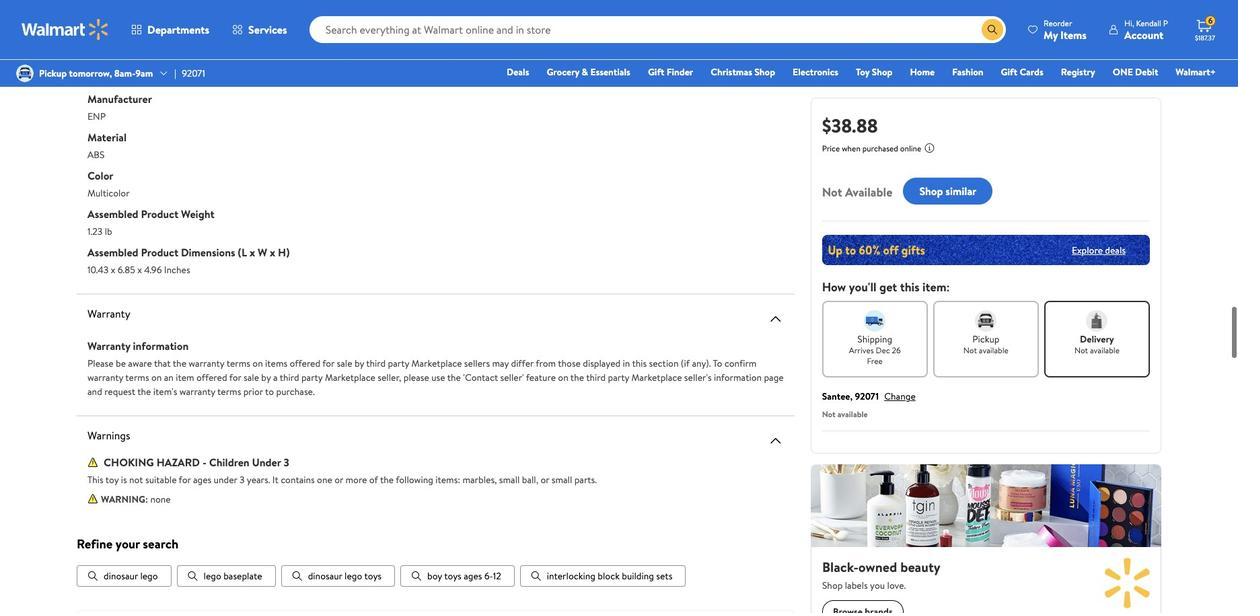 Task type: locate. For each thing, give the bounding box(es) containing it.
not down intent image for delivery
[[1075, 345, 1089, 356]]

lego inside dinosaur lego button
[[140, 567, 158, 580]]

building
[[622, 567, 654, 580]]

0 horizontal spatial party
[[302, 368, 323, 382]]

 image
[[16, 65, 34, 82]]

not down intent image for pickup
[[964, 345, 978, 356]]

toys inside button
[[444, 567, 462, 580]]

0 horizontal spatial 3
[[240, 470, 245, 484]]

2 warranty from the top
[[88, 336, 130, 351]]

1 gift from the left
[[648, 65, 665, 79]]

on left items
[[253, 354, 263, 367]]

1 horizontal spatial lego
[[204, 567, 221, 580]]

warning image up the this
[[88, 454, 98, 465]]

those
[[558, 354, 581, 367]]

warranty for warranty information please be aware that the warranty terms on items offered for sale by third party marketplace sellers may differ from those displayed in this section (if any). to confirm warranty terms on an item offered for sale by a third party marketplace seller, please use the 'contact seller' feature on the third party marketplace seller's information page and request the item's warranty terms prior to purchase.
[[88, 336, 130, 351]]

this right in on the bottom of page
[[633, 354, 647, 367]]

aware
[[128, 354, 152, 367]]

purchased
[[863, 143, 899, 154]]

contains
[[281, 470, 315, 484]]

marketplace
[[412, 354, 462, 367], [325, 368, 376, 382], [632, 368, 682, 382]]

delivery
[[1081, 333, 1115, 346]]

available inside delivery not available
[[1091, 345, 1120, 356]]

6-
[[485, 567, 493, 580]]

dinosaur for dinosaur lego
[[104, 567, 138, 580]]

product up 4.96 at the left
[[141, 242, 179, 257]]

online
[[901, 143, 922, 154]]

lego inside lego baseplate button
[[204, 567, 221, 580]]

0 horizontal spatial information
[[133, 336, 189, 351]]

1 warranty from the top
[[88, 303, 130, 318]]

or right ball,
[[541, 470, 550, 484]]

list containing dinosaur lego
[[77, 563, 795, 585]]

available down intent image for delivery
[[1091, 345, 1120, 356]]

lego baseplate
[[204, 567, 262, 580]]

following
[[396, 470, 434, 484]]

0 horizontal spatial marketplace
[[325, 368, 376, 382]]

on down those
[[558, 368, 569, 382]]

santee,
[[823, 390, 853, 403]]

offered right the item
[[197, 368, 227, 382]]

1 vertical spatial assembled
[[88, 242, 138, 257]]

1 vertical spatial this
[[633, 354, 647, 367]]

section
[[649, 354, 679, 367]]

1 small from the left
[[499, 470, 520, 484]]

items
[[1061, 27, 1087, 42]]

delivery not available
[[1075, 333, 1120, 356]]

92071 inside santee, 92071 change not available
[[856, 390, 879, 403]]

warnings image
[[768, 430, 784, 446]]

x right (l
[[250, 242, 255, 257]]

0 horizontal spatial or
[[335, 470, 343, 484]]

pickup for not
[[973, 333, 1000, 346]]

warranty image
[[768, 308, 784, 324]]

1 toys from the left
[[365, 567, 382, 580]]

not down santee,
[[823, 409, 836, 420]]

interlocking
[[547, 567, 596, 580]]

1 horizontal spatial offered
[[290, 354, 321, 367]]

marketplace up use
[[412, 354, 462, 367]]

0 horizontal spatial sale
[[244, 368, 259, 382]]

2 horizontal spatial available
[[1091, 345, 1120, 356]]

lego inside "dinosaur lego toys" button
[[345, 567, 362, 580]]

shop right toy
[[872, 65, 893, 79]]

offered right items
[[290, 354, 321, 367]]

dinosaur lego toys list item
[[281, 563, 395, 585]]

2 vertical spatial terms
[[218, 382, 241, 396]]

pickup down intent image for pickup
[[973, 333, 1000, 346]]

may
[[492, 354, 509, 367]]

available inside santee, 92071 change not available
[[838, 409, 868, 420]]

0 horizontal spatial dinosaur
[[104, 567, 138, 580]]

warranty up the item
[[189, 354, 225, 367]]

shop right the christmas at the top right of the page
[[755, 65, 776, 79]]

is
[[121, 470, 127, 484]]

1 vertical spatial product
[[141, 242, 179, 257]]

dinosaurs
[[88, 30, 128, 44], [88, 68, 128, 82]]

terms left "prior" at bottom
[[218, 382, 241, 396]]

0 horizontal spatial lego
[[140, 567, 158, 580]]

2 vertical spatial warranty
[[180, 382, 215, 396]]

the down those
[[571, 368, 584, 382]]

1 product from the top
[[141, 204, 179, 219]]

available inside 'pickup not available'
[[980, 345, 1009, 356]]

manufacturer
[[88, 89, 152, 103]]

9am
[[135, 67, 153, 80]]

1.23
[[88, 222, 103, 235]]

1 dinosaur from the left
[[104, 567, 138, 580]]

not inside delivery not available
[[1075, 345, 1089, 356]]

party down in on the bottom of page
[[608, 368, 630, 382]]

2 horizontal spatial party
[[608, 368, 630, 382]]

information down confirm
[[714, 368, 762, 382]]

interlocking block building sets list item
[[520, 563, 686, 585]]

2 horizontal spatial on
[[558, 368, 569, 382]]

0 horizontal spatial shop
[[755, 65, 776, 79]]

deals
[[507, 65, 530, 79]]

0 horizontal spatial small
[[499, 470, 520, 484]]

character
[[88, 12, 135, 27]]

party up the purchase.
[[302, 368, 323, 382]]

third
[[366, 354, 386, 367], [280, 368, 299, 382], [587, 368, 606, 382]]

2 vertical spatial for
[[179, 470, 191, 484]]

available down intent image for pickup
[[980, 345, 1009, 356]]

interlocking block building sets button
[[520, 563, 686, 585]]

for down the hazard
[[179, 470, 191, 484]]

available down santee,
[[838, 409, 868, 420]]

christmas
[[711, 65, 753, 79]]

this right get
[[901, 279, 920, 296]]

dinosaur inside button
[[104, 567, 138, 580]]

1 vertical spatial 3
[[240, 470, 245, 484]]

interlocking block building sets
[[547, 567, 673, 580]]

ages left 6-
[[464, 567, 482, 580]]

sellers
[[464, 354, 490, 367]]

intent image for delivery image
[[1087, 310, 1109, 332]]

0 vertical spatial this
[[901, 279, 920, 296]]

when
[[842, 143, 861, 154]]

1 horizontal spatial 3
[[284, 452, 289, 467]]

be
[[116, 354, 126, 367]]

toys left boy
[[365, 567, 382, 580]]

assembled up the lb
[[88, 204, 138, 219]]

1 vertical spatial pickup
[[973, 333, 1000, 346]]

1 horizontal spatial pickup
[[973, 333, 1000, 346]]

warning image down the this
[[88, 491, 98, 502]]

baseplate
[[224, 567, 262, 580]]

1 horizontal spatial by
[[355, 354, 364, 367]]

1 vertical spatial warranty
[[88, 368, 123, 382]]

1 horizontal spatial gift
[[1002, 65, 1018, 79]]

fashion
[[953, 65, 984, 79]]

seller,
[[378, 368, 402, 382]]

2 horizontal spatial marketplace
[[632, 368, 682, 382]]

character dinosaurs building set theme dinosaurs toys manufacturer enp material abs color multicolor assembled product weight 1.23 lb assembled product dimensions (l x w x h) 10.43 x 6.85 x 4.96 inches
[[88, 12, 290, 274]]

3 right under
[[284, 452, 289, 467]]

choking hazard - children under 3
[[104, 452, 289, 467]]

price when purchased online
[[823, 143, 922, 154]]

1 horizontal spatial shop
[[872, 65, 893, 79]]

0 horizontal spatial toys
[[365, 567, 382, 580]]

1 horizontal spatial available
[[980, 345, 1009, 356]]

warranty for warranty
[[88, 303, 130, 318]]

for left a at the left of the page
[[229, 368, 242, 382]]

2 toys from the left
[[444, 567, 462, 580]]

third down displayed
[[587, 368, 606, 382]]

cards
[[1020, 65, 1044, 79]]

1 horizontal spatial information
[[714, 368, 762, 382]]

warranty down the item
[[180, 382, 215, 396]]

gift left finder
[[648, 65, 665, 79]]

0 vertical spatial 3
[[284, 452, 289, 467]]

0 vertical spatial for
[[323, 354, 335, 367]]

under
[[252, 452, 281, 467]]

my
[[1044, 27, 1059, 42]]

$187.37
[[1196, 33, 1216, 42]]

marketplace down section
[[632, 368, 682, 382]]

product left weight
[[141, 204, 179, 219]]

third right a at the left of the page
[[280, 368, 299, 382]]

finder
[[667, 65, 694, 79]]

1 horizontal spatial third
[[366, 354, 386, 367]]

1 horizontal spatial dinosaur
[[308, 567, 343, 580]]

ages down -
[[193, 470, 212, 484]]

shop left similar on the top right of page
[[920, 184, 944, 198]]

warranty inside warranty information please be aware that the warranty terms on items offered for sale by third party marketplace sellers may differ from those displayed in this section (if any). to confirm warranty terms on an item offered for sale by a third party marketplace seller, please use the 'contact seller' feature on the third party marketplace seller's information page and request the item's warranty terms prior to purchase.
[[88, 336, 130, 351]]

for
[[323, 354, 335, 367], [229, 368, 242, 382], [179, 470, 191, 484]]

items:
[[436, 470, 461, 484]]

weight
[[181, 204, 215, 219]]

2 gift from the left
[[1002, 65, 1018, 79]]

1 horizontal spatial toys
[[444, 567, 462, 580]]

| 92071
[[175, 67, 205, 80]]

explore deals
[[1073, 243, 1126, 257]]

available for delivery
[[1091, 345, 1120, 356]]

marbles,
[[463, 470, 497, 484]]

under
[[214, 470, 237, 484]]

boy toys ages 6-12
[[428, 567, 501, 580]]

an
[[164, 368, 174, 382]]

gift left cards
[[1002, 65, 1018, 79]]

2 dinosaur from the left
[[308, 567, 343, 580]]

lego for dinosaur lego
[[140, 567, 158, 580]]

0 vertical spatial 92071
[[182, 67, 205, 80]]

this
[[88, 470, 103, 484]]

for right items
[[323, 354, 335, 367]]

1 horizontal spatial ages
[[464, 567, 482, 580]]

lego baseplate button
[[177, 563, 276, 585]]

1 or from the left
[[335, 470, 343, 484]]

warranty down please at the bottom of page
[[88, 368, 123, 382]]

intent image for pickup image
[[976, 310, 997, 332]]

or right one
[[335, 470, 343, 484]]

small
[[499, 470, 520, 484], [552, 470, 573, 484]]

hi, kendall p account
[[1125, 17, 1169, 42]]

0 horizontal spatial pickup
[[39, 67, 67, 80]]

on left an
[[151, 368, 162, 382]]

0 vertical spatial assembled
[[88, 204, 138, 219]]

0 vertical spatial offered
[[290, 354, 321, 367]]

1 vertical spatial dinosaurs
[[88, 68, 128, 82]]

available for pickup
[[980, 345, 1009, 356]]

or
[[335, 470, 343, 484], [541, 470, 550, 484]]

shop for toy shop
[[872, 65, 893, 79]]

shipping
[[858, 333, 893, 346]]

0 horizontal spatial offered
[[197, 368, 227, 382]]

0 vertical spatial terms
[[227, 354, 250, 367]]

not
[[823, 184, 843, 201], [964, 345, 978, 356], [1075, 345, 1089, 356], [823, 409, 836, 420]]

0 vertical spatial dinosaurs
[[88, 30, 128, 44]]

0 horizontal spatial for
[[179, 470, 191, 484]]

3 left years.
[[240, 470, 245, 484]]

grocery & essentials link
[[541, 65, 637, 79]]

small left ball,
[[499, 470, 520, 484]]

1 horizontal spatial small
[[552, 470, 573, 484]]

-
[[203, 452, 207, 467]]

2 product from the top
[[141, 242, 179, 257]]

1 horizontal spatial 92071
[[856, 390, 879, 403]]

0 horizontal spatial third
[[280, 368, 299, 382]]

terms down aware
[[125, 368, 149, 382]]

dinosaurs down theme
[[88, 68, 128, 82]]

1 vertical spatial for
[[229, 368, 242, 382]]

warranty
[[88, 303, 130, 318], [88, 336, 130, 351]]

intent image for shipping image
[[865, 310, 886, 332]]

refine
[[77, 533, 113, 550]]

enp
[[88, 107, 106, 120]]

marketplace left 'seller,'
[[325, 368, 376, 382]]

1 vertical spatial warranty
[[88, 336, 130, 351]]

4.96
[[144, 260, 162, 274]]

gift for gift finder
[[648, 65, 665, 79]]

2 horizontal spatial lego
[[345, 567, 362, 580]]

0 horizontal spatial gift
[[648, 65, 665, 79]]

0 horizontal spatial 92071
[[182, 67, 205, 80]]

0 vertical spatial warranty
[[88, 303, 130, 318]]

theme
[[88, 50, 119, 65]]

2 horizontal spatial shop
[[920, 184, 944, 198]]

list
[[77, 563, 795, 585]]

0 vertical spatial by
[[355, 354, 364, 367]]

1 vertical spatial offered
[[197, 368, 227, 382]]

1 vertical spatial information
[[714, 368, 762, 382]]

warranty up please at the bottom of page
[[88, 336, 130, 351]]

party up 'seller,'
[[388, 354, 409, 367]]

terms up "prior" at bottom
[[227, 354, 250, 367]]

pickup tomorrow, 8am-9am
[[39, 67, 153, 80]]

1 lego from the left
[[140, 567, 158, 580]]

this inside warranty information please be aware that the warranty terms on items offered for sale by third party marketplace sellers may differ from those displayed in this section (if any). to confirm warranty terms on an item offered for sale by a third party marketplace seller, please use the 'contact seller' feature on the third party marketplace seller's information page and request the item's warranty terms prior to purchase.
[[633, 354, 647, 367]]

warning:
[[101, 490, 148, 503]]

kendall
[[1137, 17, 1162, 29]]

1 vertical spatial 92071
[[856, 390, 879, 403]]

1 vertical spatial by
[[261, 368, 271, 382]]

0 horizontal spatial by
[[261, 368, 271, 382]]

lego for dinosaur lego toys
[[345, 567, 362, 580]]

1 vertical spatial sale
[[244, 368, 259, 382]]

assembled down the lb
[[88, 242, 138, 257]]

toys right boy
[[444, 567, 462, 580]]

to
[[713, 354, 723, 367]]

92071
[[182, 67, 205, 80], [856, 390, 879, 403]]

0 vertical spatial product
[[141, 204, 179, 219]]

1 vertical spatial warning image
[[88, 491, 98, 502]]

product
[[141, 204, 179, 219], [141, 242, 179, 257]]

the right use
[[448, 368, 461, 382]]

walmart image
[[22, 19, 109, 40]]

1 vertical spatial ages
[[464, 567, 482, 580]]

available
[[846, 184, 893, 201]]

2 lego from the left
[[204, 567, 221, 580]]

12
[[493, 567, 501, 580]]

pickup left tomorrow,
[[39, 67, 67, 80]]

not inside santee, 92071 change not available
[[823, 409, 836, 420]]

0 vertical spatial sale
[[337, 354, 353, 367]]

abs
[[88, 145, 105, 159]]

0 vertical spatial pickup
[[39, 67, 67, 80]]

one
[[317, 470, 333, 484]]

your
[[116, 533, 140, 550]]

dinosaur lego toys
[[308, 567, 382, 580]]

hazard
[[157, 452, 200, 467]]

0 vertical spatial warning image
[[88, 454, 98, 465]]

not left 'available'
[[823, 184, 843, 201]]

0 horizontal spatial ages
[[193, 470, 212, 484]]

92071 right santee,
[[856, 390, 879, 403]]

92071 right |
[[182, 67, 205, 80]]

services
[[249, 22, 287, 37]]

1 horizontal spatial or
[[541, 470, 550, 484]]

dinosaur inside button
[[308, 567, 343, 580]]

0 horizontal spatial available
[[838, 409, 868, 420]]

search icon image
[[988, 24, 999, 35]]

information up that
[[133, 336, 189, 351]]

warning image
[[88, 454, 98, 465], [88, 491, 98, 502]]

0 horizontal spatial this
[[633, 354, 647, 367]]

small left parts.
[[552, 470, 573, 484]]

2 dinosaurs from the top
[[88, 68, 128, 82]]

dinosaurs down character
[[88, 30, 128, 44]]

not inside 'pickup not available'
[[964, 345, 978, 356]]

third up 'seller,'
[[366, 354, 386, 367]]

party
[[388, 354, 409, 367], [302, 368, 323, 382], [608, 368, 630, 382]]

pickup inside 'pickup not available'
[[973, 333, 1000, 346]]

explore deals link
[[1067, 238, 1132, 262]]

warranty down 10.43
[[88, 303, 130, 318]]

account
[[1125, 27, 1164, 42]]

3 lego from the left
[[345, 567, 362, 580]]



Task type: vqa. For each thing, say whether or not it's contained in the screenshot.
Christmas Shop link
yes



Task type: describe. For each thing, give the bounding box(es) containing it.
toy shop
[[856, 65, 893, 79]]

shop similar
[[920, 184, 977, 198]]

not available
[[823, 184, 893, 201]]

seller'
[[501, 368, 524, 382]]

toy
[[106, 470, 119, 484]]

legal information image
[[925, 143, 936, 154]]

1 warning image from the top
[[88, 454, 98, 465]]

1 assembled from the top
[[88, 204, 138, 219]]

warnings
[[88, 425, 130, 440]]

children
[[209, 452, 250, 467]]

from
[[536, 354, 556, 367]]

inches
[[164, 260, 190, 274]]

0 vertical spatial information
[[133, 336, 189, 351]]

page
[[765, 368, 784, 382]]

the up the item
[[173, 354, 187, 367]]

displayed
[[583, 354, 621, 367]]

change button
[[885, 390, 916, 403]]

you'll
[[850, 279, 877, 296]]

arrives
[[850, 345, 874, 356]]

item
[[176, 368, 194, 382]]

and
[[88, 382, 102, 396]]

deals
[[1106, 243, 1126, 257]]

one debit
[[1113, 65, 1159, 79]]

change
[[885, 390, 916, 403]]

pickup for tomorrow,
[[39, 67, 67, 80]]

dinosaur lego
[[104, 567, 158, 580]]

dec
[[876, 345, 891, 356]]

reorder my items
[[1044, 17, 1087, 42]]

similar
[[946, 184, 977, 198]]

purchase.
[[276, 382, 315, 396]]

shop inside button
[[920, 184, 944, 198]]

debit
[[1136, 65, 1159, 79]]

0 horizontal spatial on
[[151, 368, 162, 382]]

dinosaur for dinosaur lego toys
[[308, 567, 343, 580]]

lb
[[105, 222, 112, 235]]

how
[[823, 279, 847, 296]]

material
[[88, 127, 127, 142]]

use
[[432, 368, 445, 382]]

departments button
[[120, 13, 221, 46]]

choking
[[104, 452, 154, 467]]

registry
[[1062, 65, 1096, 79]]

6 $187.37
[[1196, 15, 1216, 42]]

up to sixty percent off deals. shop now. image
[[823, 235, 1151, 265]]

92071 for santee,
[[856, 390, 879, 403]]

boy toys ages 6-12 list item
[[401, 563, 515, 585]]

shop for christmas shop
[[755, 65, 776, 79]]

1 vertical spatial terms
[[125, 368, 149, 382]]

1 horizontal spatial marketplace
[[412, 354, 462, 367]]

92071 for |
[[182, 67, 205, 80]]

departments
[[147, 22, 209, 37]]

set
[[165, 30, 178, 44]]

of
[[370, 470, 378, 484]]

deals link
[[501, 65, 536, 79]]

lego baseplate list item
[[177, 563, 276, 585]]

free
[[868, 356, 883, 367]]

the left item's
[[137, 382, 151, 396]]

none
[[150, 490, 171, 503]]

2 horizontal spatial third
[[587, 368, 606, 382]]

x right 'w'
[[270, 242, 275, 257]]

p
[[1164, 17, 1169, 29]]

2 small from the left
[[552, 470, 573, 484]]

6
[[1209, 15, 1213, 26]]

ages inside button
[[464, 567, 482, 580]]

tomorrow,
[[69, 67, 112, 80]]

x left 6.85
[[111, 260, 115, 274]]

the right 'of'
[[380, 470, 394, 484]]

explore
[[1073, 243, 1104, 257]]

warning: none
[[101, 490, 171, 503]]

0 vertical spatial ages
[[193, 470, 212, 484]]

gift cards
[[1002, 65, 1044, 79]]

one
[[1113, 65, 1134, 79]]

hi,
[[1125, 17, 1135, 29]]

please
[[404, 368, 429, 382]]

1 horizontal spatial for
[[229, 368, 242, 382]]

home link
[[905, 65, 941, 79]]

get
[[880, 279, 898, 296]]

more
[[346, 470, 367, 484]]

electronics link
[[787, 65, 845, 79]]

2 warning image from the top
[[88, 491, 98, 502]]

boy toys ages 6-12 button
[[401, 563, 515, 585]]

how you'll get this item:
[[823, 279, 951, 296]]

Search search field
[[309, 16, 1007, 43]]

reorder
[[1044, 17, 1073, 29]]

toys inside button
[[365, 567, 382, 580]]

grocery
[[547, 65, 580, 79]]

26
[[893, 345, 901, 356]]

multicolor
[[88, 184, 130, 197]]

dinosaur lego list item
[[77, 563, 171, 585]]

x right 6.85
[[137, 260, 142, 274]]

feature
[[526, 368, 556, 382]]

christmas shop link
[[705, 65, 782, 79]]

color
[[88, 165, 113, 180]]

1 dinosaurs from the top
[[88, 30, 128, 44]]

2 or from the left
[[541, 470, 550, 484]]

prior
[[244, 382, 263, 396]]

0 vertical spatial warranty
[[189, 354, 225, 367]]

gift finder
[[648, 65, 694, 79]]

gift for gift cards
[[1002, 65, 1018, 79]]

a
[[273, 368, 278, 382]]

shipping arrives dec 26 free
[[850, 333, 901, 367]]

search
[[143, 533, 179, 550]]

dinosaur lego button
[[77, 563, 171, 585]]

this toy is not suitable for ages under 3 years. it contains one or more of the following items: marbles, small ball, or small parts.
[[88, 470, 597, 484]]

confirm
[[725, 354, 757, 367]]

that
[[154, 354, 171, 367]]

item's
[[153, 382, 177, 396]]

&
[[582, 65, 589, 79]]

1 horizontal spatial this
[[901, 279, 920, 296]]

1 horizontal spatial sale
[[337, 354, 353, 367]]

2 assembled from the top
[[88, 242, 138, 257]]

item:
[[923, 279, 951, 296]]

8am-
[[114, 67, 135, 80]]

walmart+
[[1177, 65, 1217, 79]]

items
[[265, 354, 288, 367]]

pickup not available
[[964, 333, 1009, 356]]

1 horizontal spatial on
[[253, 354, 263, 367]]

6.85
[[118, 260, 135, 274]]

essentials
[[591, 65, 631, 79]]

registry link
[[1056, 65, 1102, 79]]

2 horizontal spatial for
[[323, 354, 335, 367]]

gift cards link
[[996, 65, 1050, 79]]

1 horizontal spatial party
[[388, 354, 409, 367]]

Walmart Site-Wide search field
[[309, 16, 1007, 43]]



